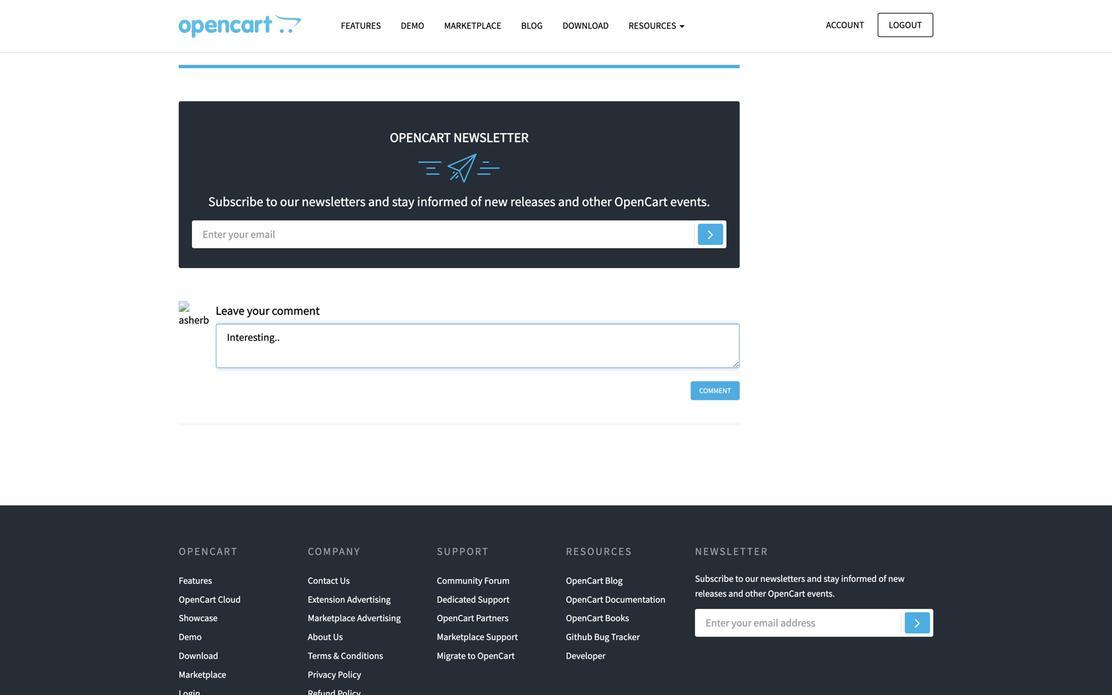 Task type: describe. For each thing, give the bounding box(es) containing it.
support for dedicated
[[478, 594, 510, 606]]

policy
[[338, 669, 361, 681]]

us for contact us
[[340, 575, 350, 587]]

social facebook image
[[193, 13, 211, 25]]

company
[[308, 545, 361, 558]]

1 vertical spatial demo
[[179, 631, 202, 643]]

newsletters inside the subscribe to our newsletters and stay informed of new releases and other opencart events.
[[761, 573, 806, 585]]

support for marketplace
[[486, 631, 518, 643]]

cloud
[[218, 594, 241, 606]]

twitter
[[325, 13, 362, 25]]

marketplace advertising
[[308, 612, 401, 624]]

1 horizontal spatial blog
[[605, 575, 623, 587]]

tracker
[[612, 631, 640, 643]]

logout link
[[878, 13, 934, 37]]

marketplace advertising link
[[308, 609, 401, 628]]

0 horizontal spatial releases
[[511, 193, 556, 210]]

forum
[[485, 575, 510, 587]]

1 vertical spatial demo link
[[179, 628, 202, 647]]

other inside the subscribe to our newsletters and stay informed of new releases and other opencart events.
[[746, 588, 767, 600]]

0 vertical spatial resources
[[629, 20, 679, 31]]

privacy policy link
[[308, 666, 361, 684]]

opencart for opencart blog
[[566, 575, 604, 587]]

1 horizontal spatial new
[[889, 573, 905, 585]]

international shipping regulations: what ecommerce business needs to know image
[[179, 14, 301, 38]]

opencart partners link
[[437, 609, 509, 628]]

blog link
[[512, 14, 553, 37]]

your
[[247, 303, 270, 318]]

reddit link
[[399, 6, 490, 32]]

github bug tracker
[[566, 631, 640, 643]]

privacy policy
[[308, 669, 361, 681]]

advertising for extension advertising
[[347, 594, 391, 606]]

marketplace support link
[[437, 628, 518, 647]]

terms & conditions
[[308, 650, 383, 662]]

about us link
[[308, 628, 343, 647]]

opencart cloud
[[179, 594, 241, 606]]

opencart inside the subscribe to our newsletters and stay informed of new releases and other opencart events.
[[768, 588, 806, 600]]

2 vertical spatial to
[[468, 650, 476, 662]]

0 vertical spatial events.
[[671, 193, 711, 210]]

download for blog
[[563, 20, 609, 31]]

account
[[827, 19, 865, 31]]

opencart for opencart documentation
[[566, 594, 604, 606]]

comment button
[[691, 382, 740, 400]]

opencart books
[[566, 612, 629, 624]]

comment
[[700, 386, 732, 395]]

0 horizontal spatial to
[[266, 193, 278, 210]]

reddit
[[438, 13, 469, 25]]

opencart for opencart
[[179, 545, 238, 558]]

1 horizontal spatial events.
[[808, 588, 835, 600]]

advertising for marketplace advertising
[[357, 612, 401, 624]]

conditions
[[341, 650, 383, 662]]

opencart books link
[[566, 609, 629, 628]]

angle right image
[[708, 227, 714, 242]]

opencart documentation link
[[566, 590, 666, 609]]

0 vertical spatial stay
[[392, 193, 415, 210]]

terms
[[308, 650, 332, 662]]

features link for demo
[[331, 14, 391, 37]]

marketplace down extension
[[308, 612, 355, 624]]

github bug tracker link
[[566, 628, 640, 647]]

stay inside the subscribe to our newsletters and stay informed of new releases and other opencart events.
[[824, 573, 840, 585]]

contact us link
[[308, 572, 350, 590]]

about us
[[308, 631, 343, 643]]

download link for blog
[[553, 14, 619, 37]]

0 horizontal spatial other
[[582, 193, 612, 210]]

migrate to opencart link
[[437, 647, 515, 666]]

github
[[566, 631, 593, 643]]

opencart newsletter
[[390, 129, 529, 146]]

0 vertical spatial of
[[471, 193, 482, 210]]

extension
[[308, 594, 345, 606]]

showcase link
[[179, 609, 218, 628]]

developer
[[566, 650, 606, 662]]



Task type: locate. For each thing, give the bounding box(es) containing it.
opencart cloud link
[[179, 590, 241, 609]]

opencart blog
[[566, 575, 623, 587]]

about
[[308, 631, 331, 643]]

1 vertical spatial download
[[179, 650, 218, 662]]

migrate
[[437, 650, 466, 662]]

subscribe to our newsletters and stay informed of new releases and other opencart events. up "enter your email address" 'text box'
[[695, 573, 905, 600]]

1 vertical spatial stay
[[824, 573, 840, 585]]

1 vertical spatial events.
[[808, 588, 835, 600]]

1 vertical spatial download link
[[179, 647, 218, 666]]

1 horizontal spatial of
[[879, 573, 887, 585]]

features for opencart cloud
[[179, 575, 212, 587]]

showcase
[[179, 612, 218, 624]]

1 horizontal spatial our
[[746, 573, 759, 585]]

marketplace up migrate
[[437, 631, 485, 643]]

demo link
[[391, 14, 434, 37], [179, 628, 202, 647]]

0 vertical spatial support
[[437, 545, 490, 558]]

1 vertical spatial marketplace link
[[179, 666, 226, 684]]

leave your comment
[[216, 303, 320, 318]]

opencart for opencart partners
[[437, 612, 474, 624]]

0 horizontal spatial features
[[179, 575, 212, 587]]

1 horizontal spatial informed
[[842, 573, 877, 585]]

1 vertical spatial features link
[[179, 572, 212, 590]]

0 horizontal spatial events.
[[671, 193, 711, 210]]

1 horizontal spatial features
[[341, 20, 381, 31]]

0 horizontal spatial demo
[[179, 631, 202, 643]]

leave
[[216, 303, 245, 318]]

stay up enter your email text field on the top
[[392, 193, 415, 210]]

1 horizontal spatial newsletter
[[695, 545, 769, 558]]

0 vertical spatial releases
[[511, 193, 556, 210]]

privacy
[[308, 669, 336, 681]]

0 horizontal spatial newsletters
[[302, 193, 366, 210]]

support up community
[[437, 545, 490, 558]]

advertising down extension advertising link
[[357, 612, 401, 624]]

dedicated support link
[[437, 590, 510, 609]]

0 vertical spatial other
[[582, 193, 612, 210]]

and
[[368, 193, 390, 210], [558, 193, 580, 210], [807, 573, 822, 585], [729, 588, 744, 600]]

1 vertical spatial newsletters
[[761, 573, 806, 585]]

advertising
[[347, 594, 391, 606], [357, 612, 401, 624]]

contact us
[[308, 575, 350, 587]]

0 horizontal spatial newsletter
[[454, 129, 529, 146]]

0 horizontal spatial stay
[[392, 193, 415, 210]]

marketplace
[[444, 20, 502, 31], [308, 612, 355, 624], [437, 631, 485, 643], [179, 669, 226, 681]]

new
[[485, 193, 508, 210], [889, 573, 905, 585]]

to inside the subscribe to our newsletters and stay informed of new releases and other opencart events.
[[736, 573, 744, 585]]

1 vertical spatial features
[[179, 575, 212, 587]]

Enter your email text field
[[192, 221, 727, 248]]

terms & conditions link
[[308, 647, 383, 666]]

contact
[[308, 575, 338, 587]]

marketplace down showcase link on the bottom of the page
[[179, 669, 226, 681]]

0 vertical spatial features
[[341, 20, 381, 31]]

newsletter
[[454, 129, 529, 146], [695, 545, 769, 558]]

account link
[[815, 13, 876, 37]]

demo
[[401, 20, 425, 31], [179, 631, 202, 643]]

community forum
[[437, 575, 510, 587]]

events.
[[671, 193, 711, 210], [808, 588, 835, 600]]

1 vertical spatial other
[[746, 588, 767, 600]]

1 horizontal spatial demo
[[401, 20, 425, 31]]

0 horizontal spatial marketplace link
[[179, 666, 226, 684]]

download link
[[553, 14, 619, 37], [179, 647, 218, 666]]

angle right image
[[915, 615, 921, 631]]

bug
[[594, 631, 610, 643]]

Enter your email address text field
[[695, 609, 934, 637]]

documentation
[[605, 594, 666, 606]]

features
[[341, 20, 381, 31], [179, 575, 212, 587]]

newsletters
[[302, 193, 366, 210], [761, 573, 806, 585]]

resources
[[629, 20, 679, 31], [566, 545, 633, 558]]

developer link
[[566, 647, 606, 666]]

community
[[437, 575, 483, 587]]

0 vertical spatial to
[[266, 193, 278, 210]]

us up extension advertising at the bottom of page
[[340, 575, 350, 587]]

migrate to opencart
[[437, 650, 515, 662]]

demo link down showcase
[[179, 628, 202, 647]]

1 vertical spatial blog
[[605, 575, 623, 587]]

0 vertical spatial newsletter
[[454, 129, 529, 146]]

subscribe
[[208, 193, 263, 210], [695, 573, 734, 585]]

0 horizontal spatial demo link
[[179, 628, 202, 647]]

1 vertical spatial informed
[[842, 573, 877, 585]]

features inside 'link'
[[341, 20, 381, 31]]

0 vertical spatial new
[[485, 193, 508, 210]]

0 horizontal spatial download
[[179, 650, 218, 662]]

marketplace link
[[434, 14, 512, 37], [179, 666, 226, 684]]

download down showcase link on the bottom of the page
[[179, 650, 218, 662]]

0 vertical spatial subscribe to our newsletters and stay informed of new releases and other opencart events.
[[208, 193, 711, 210]]

events. up "enter your email address" 'text box'
[[808, 588, 835, 600]]

community forum link
[[437, 572, 510, 590]]

&
[[334, 650, 339, 662]]

facebook
[[211, 13, 256, 25]]

subscribe to our newsletters and stay informed of new releases and other opencart events. up enter your email text field on the top
[[208, 193, 711, 210]]

comment
[[272, 303, 320, 318]]

1 vertical spatial our
[[746, 573, 759, 585]]

1 horizontal spatial download link
[[553, 14, 619, 37]]

download link for demo
[[179, 647, 218, 666]]

1 horizontal spatial features link
[[331, 14, 391, 37]]

0 vertical spatial subscribe
[[208, 193, 263, 210]]

opencart inside 'link'
[[566, 594, 604, 606]]

1 vertical spatial releases
[[695, 588, 727, 600]]

1 vertical spatial resources
[[566, 545, 633, 558]]

1 horizontal spatial other
[[746, 588, 767, 600]]

opencart for opencart cloud
[[179, 594, 216, 606]]

0 vertical spatial demo
[[401, 20, 425, 31]]

marketplace right social reddit icon
[[444, 20, 502, 31]]

extension advertising
[[308, 594, 391, 606]]

events. up angle right image
[[671, 193, 711, 210]]

2 vertical spatial support
[[486, 631, 518, 643]]

download for demo
[[179, 650, 218, 662]]

logout
[[889, 19, 923, 31]]

us
[[340, 575, 350, 587], [333, 631, 343, 643]]

marketplace support
[[437, 631, 518, 643]]

1 vertical spatial subscribe to our newsletters and stay informed of new releases and other opencart events.
[[695, 573, 905, 600]]

0 horizontal spatial download link
[[179, 647, 218, 666]]

0 vertical spatial newsletters
[[302, 193, 366, 210]]

0 vertical spatial our
[[280, 193, 299, 210]]

opencart blog link
[[566, 572, 623, 590]]

us right "about"
[[333, 631, 343, 643]]

0 horizontal spatial our
[[280, 193, 299, 210]]

0 horizontal spatial features link
[[179, 572, 212, 590]]

stay up "enter your email address" 'text box'
[[824, 573, 840, 585]]

our
[[280, 193, 299, 210], [746, 573, 759, 585]]

opencart partners
[[437, 612, 509, 624]]

0 horizontal spatial new
[[485, 193, 508, 210]]

1 vertical spatial new
[[889, 573, 905, 585]]

dedicated
[[437, 594, 476, 606]]

dedicated support
[[437, 594, 510, 606]]

opencart for opencart books
[[566, 612, 604, 624]]

advertising up marketplace advertising
[[347, 594, 391, 606]]

1 horizontal spatial stay
[[824, 573, 840, 585]]

blog
[[521, 20, 543, 31], [605, 575, 623, 587]]

informed inside the subscribe to our newsletters and stay informed of new releases and other opencart events.
[[842, 573, 877, 585]]

us for about us
[[333, 631, 343, 643]]

features link
[[331, 14, 391, 37], [179, 572, 212, 590]]

our inside the subscribe to our newsletters and stay informed of new releases and other opencart events.
[[746, 573, 759, 585]]

other
[[582, 193, 612, 210], [746, 588, 767, 600]]

0 horizontal spatial informed
[[417, 193, 468, 210]]

1 horizontal spatial download
[[563, 20, 609, 31]]

support up partners
[[478, 594, 510, 606]]

download
[[563, 20, 609, 31], [179, 650, 218, 662]]

opencart documentation
[[566, 594, 666, 606]]

1 horizontal spatial releases
[[695, 588, 727, 600]]

0 vertical spatial advertising
[[347, 594, 391, 606]]

1 horizontal spatial newsletters
[[761, 573, 806, 585]]

0 vertical spatial informed
[[417, 193, 468, 210]]

opencart
[[390, 129, 451, 146], [615, 193, 668, 210], [179, 545, 238, 558], [566, 575, 604, 587], [768, 588, 806, 600], [179, 594, 216, 606], [566, 594, 604, 606], [437, 612, 474, 624], [566, 612, 604, 624], [478, 650, 515, 662]]

1 vertical spatial newsletter
[[695, 545, 769, 558]]

1 horizontal spatial to
[[468, 650, 476, 662]]

1 vertical spatial of
[[879, 573, 887, 585]]

demo link left reddit
[[391, 14, 434, 37]]

books
[[605, 612, 629, 624]]

1 vertical spatial us
[[333, 631, 343, 643]]

1 horizontal spatial demo link
[[391, 14, 434, 37]]

opencart for opencart newsletter
[[390, 129, 451, 146]]

social reddit image
[[420, 13, 438, 25]]

2 horizontal spatial to
[[736, 573, 744, 585]]

releases
[[511, 193, 556, 210], [695, 588, 727, 600]]

subscribe to our newsletters and stay informed of new releases and other opencart events.
[[208, 193, 711, 210], [695, 573, 905, 600]]

0 horizontal spatial of
[[471, 193, 482, 210]]

1 vertical spatial to
[[736, 573, 744, 585]]

demo down showcase link on the bottom of the page
[[179, 631, 202, 643]]

informed
[[417, 193, 468, 210], [842, 573, 877, 585]]

resources link
[[619, 14, 695, 37]]

0 vertical spatial features link
[[331, 14, 391, 37]]

facebook link
[[179, 6, 270, 32]]

informed up "enter your email address" 'text box'
[[842, 573, 877, 585]]

0 horizontal spatial blog
[[521, 20, 543, 31]]

of inside the subscribe to our newsletters and stay informed of new releases and other opencart events.
[[879, 573, 887, 585]]

0 vertical spatial download
[[563, 20, 609, 31]]

0 vertical spatial demo link
[[391, 14, 434, 37]]

1 vertical spatial advertising
[[357, 612, 401, 624]]

0 vertical spatial blog
[[521, 20, 543, 31]]

asherb image
[[179, 301, 209, 329]]

1 horizontal spatial marketplace link
[[434, 14, 512, 37]]

0 vertical spatial us
[[340, 575, 350, 587]]

demo left reddit
[[401, 20, 425, 31]]

of
[[471, 193, 482, 210], [879, 573, 887, 585]]

1 vertical spatial support
[[478, 594, 510, 606]]

0 vertical spatial marketplace link
[[434, 14, 512, 37]]

features for demo
[[341, 20, 381, 31]]

download right blog link at the top left of page
[[563, 20, 609, 31]]

1 vertical spatial subscribe
[[695, 573, 734, 585]]

extension advertising link
[[308, 590, 391, 609]]

twitter link
[[289, 6, 380, 32]]

to
[[266, 193, 278, 210], [736, 573, 744, 585], [468, 650, 476, 662]]

1 horizontal spatial subscribe
[[695, 573, 734, 585]]

stay
[[392, 193, 415, 210], [824, 573, 840, 585]]

0 vertical spatial download link
[[553, 14, 619, 37]]

0 horizontal spatial subscribe
[[208, 193, 263, 210]]

partners
[[476, 612, 509, 624]]

support down partners
[[486, 631, 518, 643]]

informed up enter your email text field on the top
[[417, 193, 468, 210]]

support
[[437, 545, 490, 558], [478, 594, 510, 606], [486, 631, 518, 643]]

Leave your comment text field
[[216, 324, 740, 368]]

features link for opencart cloud
[[179, 572, 212, 590]]



Task type: vqa. For each thing, say whether or not it's contained in the screenshot.
Enter your email address "text box"
yes



